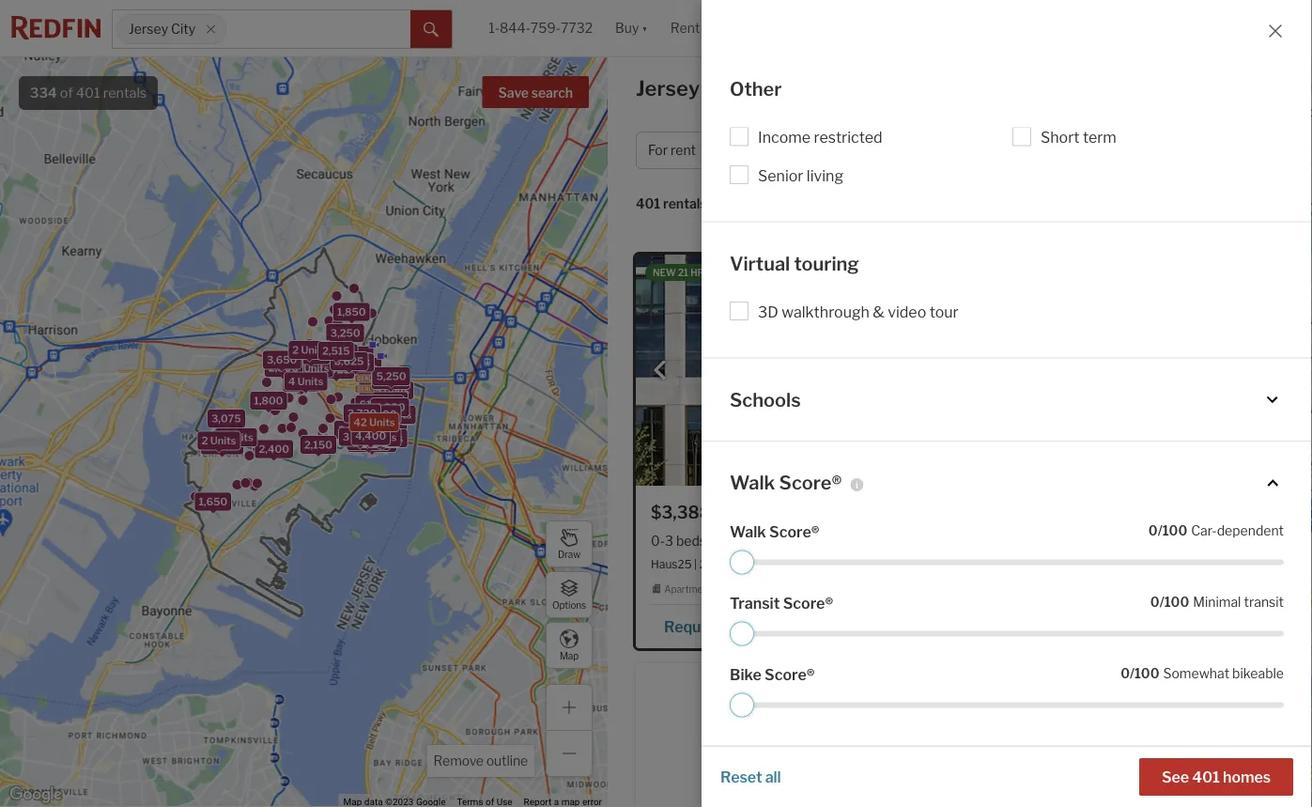Task type: vqa. For each thing, say whether or not it's contained in the screenshot.
right "REQUEST"
yes



Task type: locate. For each thing, give the bounding box(es) containing it.
0 horizontal spatial tour
[[738, 617, 768, 635]]

1 sq from the left
[[840, 533, 855, 549]]

rentals right of
[[103, 85, 147, 101]]

reset
[[721, 768, 762, 786]]

save
[[498, 85, 529, 101]]

city, right the st,
[[1075, 557, 1097, 571]]

1 vertical spatial walk score®
[[730, 523, 820, 542]]

0 horizontal spatial (201)
[[808, 617, 845, 635]]

1 vertical spatial city
[[704, 76, 745, 101]]

city up for rent button
[[704, 76, 745, 101]]

2 a from the left
[[1058, 617, 1067, 635]]

for rent
[[648, 142, 696, 158]]

a down 65 bay st, jersey city, nj 07302 at the right of page
[[1058, 617, 1067, 635]]

0 vertical spatial 9 units
[[335, 350, 370, 362]]

2 vertical spatial /100
[[1130, 666, 1160, 682]]

0 horizontal spatial request
[[664, 617, 724, 635]]

tour right video
[[930, 303, 959, 321]]

6 left 33
[[350, 430, 357, 443]]

1 horizontal spatial sq
[[1174, 533, 1189, 549]]

(201) 897-3329
[[808, 617, 923, 635]]

(201) for (201) 897-3329
[[808, 617, 845, 635]]

0 horizontal spatial 6
[[296, 361, 303, 373]]

request a tour down 'transit'
[[664, 617, 768, 635]]

/100
[[1158, 523, 1188, 539], [1160, 595, 1190, 611], [1130, 666, 1160, 682]]

/100 for transit score®
[[1160, 595, 1190, 611]]

401 right of
[[76, 85, 100, 101]]

other
[[730, 78, 782, 101]]

favorite button image
[[1242, 501, 1266, 525]]

0 for transit score®
[[1151, 595, 1160, 611]]

3329
[[883, 617, 923, 635]]

schools
[[730, 388, 801, 412]]

ago
[[713, 267, 734, 278]]

42 units
[[354, 416, 395, 428]]

price
[[752, 142, 784, 158]]

0 vertical spatial walk score®
[[730, 472, 842, 495]]

walk score® up haus25 | 25 columbus dr, jersey city, nj 07302 at bottom
[[730, 523, 820, 542]]

sq
[[840, 533, 855, 549], [1174, 533, 1189, 549]]

2 city, from the left
[[1075, 557, 1097, 571]]

request down apartment
[[664, 617, 724, 635]]

1-844-759-7732 link
[[489, 20, 593, 36]]

1 vertical spatial walk
[[730, 523, 766, 542]]

1 horizontal spatial ft
[[1191, 533, 1202, 549]]

score® down "dr,"
[[783, 595, 833, 613]]

2 nj from the left
[[1100, 557, 1113, 571]]

of
[[60, 85, 73, 101]]

/100 for bike score®
[[1130, 666, 1160, 682]]

1- left 759-
[[489, 20, 500, 36]]

tour down 65 bay st, jersey city, nj 07302 at the right of page
[[1070, 617, 1099, 635]]

1 vertical spatial 401
[[636, 196, 661, 212]]

score® up "dr,"
[[770, 523, 820, 542]]

city, down 1,411
[[825, 557, 847, 571]]

photos button
[[1162, 199, 1239, 228]]

1 walk score® from the top
[[730, 472, 842, 495]]

units
[[301, 344, 327, 356], [344, 350, 370, 362], [305, 361, 331, 373], [352, 361, 378, 373], [303, 362, 329, 374], [298, 375, 324, 387], [384, 384, 410, 397], [378, 395, 404, 407], [374, 399, 400, 411], [371, 402, 396, 414], [377, 408, 403, 420], [386, 409, 412, 421], [369, 416, 395, 428], [348, 424, 374, 436], [377, 427, 403, 439], [359, 430, 385, 443], [352, 431, 378, 443], [228, 431, 253, 443], [371, 431, 397, 444], [377, 432, 403, 444], [210, 434, 236, 447], [360, 435, 386, 447], [367, 437, 393, 449], [214, 439, 240, 451]]

request a tour for (201) 897-3329
[[664, 617, 768, 635]]

request a tour button for (201) 897-3329
[[651, 610, 789, 639]]

19 units
[[363, 408, 403, 420]]

897- for 3329
[[848, 617, 883, 635]]

1 horizontal spatial tour
[[930, 303, 959, 321]]

42
[[354, 416, 367, 428]]

map
[[560, 650, 579, 662]]

/100 left car-
[[1158, 523, 1188, 539]]

444-1,411 sq ft
[[777, 533, 868, 549]]

0 horizontal spatial city,
[[825, 557, 847, 571]]

1 horizontal spatial request a tour button
[[983, 610, 1120, 639]]

07302 down "546-"
[[1116, 557, 1152, 571]]

bikeable
[[1233, 666, 1284, 682]]

tour down 'transit'
[[738, 617, 768, 635]]

0 horizontal spatial 1-
[[489, 20, 500, 36]]

401 right 'see'
[[1192, 768, 1220, 786]]

submit search image
[[424, 22, 439, 37]]

61 units
[[359, 399, 400, 411]]

2 horizontal spatial tour
[[1070, 617, 1099, 635]]

remove jersey city image
[[205, 23, 217, 35]]

2 request a tour from the left
[[996, 617, 1099, 635]]

1 horizontal spatial request
[[996, 617, 1055, 635]]

0 vertical spatial /100
[[1158, 523, 1188, 539]]

(201) for (201) 897-3506
[[1139, 617, 1176, 635]]

request a tour button down apartment
[[651, 610, 789, 639]]

0 horizontal spatial request a tour
[[664, 617, 768, 635]]

1 horizontal spatial 9
[[335, 350, 342, 362]]

2 vertical spatial 0
[[1121, 666, 1130, 682]]

0 vertical spatial 6 units
[[296, 361, 331, 373]]

beds
[[962, 142, 994, 158]]

0 /100 minimal transit
[[1151, 595, 1284, 611]]

9
[[335, 350, 342, 362], [205, 439, 212, 451]]

1 vertical spatial 6 units
[[350, 430, 385, 443]]

video
[[888, 303, 927, 321]]

175
[[363, 384, 382, 397]]

photo of 70 greene st, jersey city, nj 07302 image
[[968, 663, 1282, 807]]

3506
[[1214, 617, 1255, 635]]

5,250
[[376, 370, 406, 382]]

0 horizontal spatial request a tour button
[[651, 610, 789, 639]]

2 request a tour button from the left
[[983, 610, 1120, 639]]

65
[[983, 557, 998, 571]]

(201) 897-3329 link
[[789, 609, 935, 641]]

None search field
[[227, 10, 410, 48]]

sq for 1,184
[[1174, 533, 1189, 549]]

request for (201) 897-3329
[[664, 617, 724, 635]]

1 horizontal spatial rentals
[[663, 196, 707, 212]]

3,650
[[267, 354, 297, 366]]

jersey city
[[129, 21, 196, 37]]

897-
[[848, 617, 883, 635], [1179, 617, 1214, 635]]

sq left car-
[[1174, 533, 1189, 549]]

draw button
[[546, 520, 593, 567]]

401 down for
[[636, 196, 661, 212]]

1 vertical spatial 1-
[[717, 533, 728, 549]]

0 horizontal spatial nj
[[850, 557, 863, 571]]

0 right "546-"
[[1149, 523, 1158, 539]]

0 vertical spatial 0
[[1149, 523, 1158, 539]]

1- for 844-
[[489, 20, 500, 36]]

walk score® up 444-
[[730, 472, 842, 495]]

2 request from the left
[[996, 617, 1055, 635]]

score® right bike
[[765, 666, 815, 684]]

0 vertical spatial walk
[[730, 472, 775, 495]]

0 vertical spatial 401
[[76, 85, 100, 101]]

1 request a tour button from the left
[[651, 610, 789, 639]]

score® for walk
[[770, 523, 820, 542]]

city for jersey city apartments for rent
[[704, 76, 745, 101]]

07302 up (201) 897-3329 link
[[865, 557, 902, 571]]

all
[[765, 768, 781, 786]]

city left remove jersey city image
[[171, 21, 196, 37]]

0 vertical spatial 6
[[296, 361, 303, 373]]

1 vertical spatial rentals
[[663, 196, 707, 212]]

nj
[[850, 557, 863, 571], [1100, 557, 1113, 571]]

1 a from the left
[[727, 617, 735, 635]]

1,850
[[337, 306, 366, 318]]

car-
[[1191, 523, 1217, 539]]

0 vertical spatial 9
[[335, 350, 342, 362]]

37 units
[[363, 395, 404, 407]]

1 horizontal spatial a
[[1058, 617, 1067, 635]]

tour for (201) 897-3506
[[1070, 617, 1099, 635]]

0 horizontal spatial 9 units
[[205, 439, 240, 451]]

rentals down for rent button
[[663, 196, 707, 212]]

6 up 4 units
[[296, 361, 303, 373]]

0 horizontal spatial 07302
[[865, 557, 902, 571]]

senior
[[758, 167, 804, 185]]

0 horizontal spatial city
[[171, 21, 196, 37]]

(201) up somewhat
[[1139, 617, 1176, 635]]

2,500
[[269, 362, 299, 374]]

&
[[873, 303, 885, 321]]

1 request a tour from the left
[[664, 617, 768, 635]]

request a tour down the st,
[[996, 617, 1099, 635]]

for
[[873, 76, 901, 101]]

1 request from the left
[[664, 617, 724, 635]]

2 (201) from the left
[[1139, 617, 1176, 635]]

1 horizontal spatial 07302
[[1116, 557, 1152, 571]]

0 vertical spatial city
[[171, 21, 196, 37]]

short term
[[1041, 129, 1117, 147]]

2 right 8
[[362, 431, 369, 444]]

request for (201) 897-3506
[[996, 617, 1055, 635]]

city,
[[825, 557, 847, 571], [1075, 557, 1097, 571]]

walk up "bath"
[[730, 472, 775, 495]]

ft right 1,184
[[1191, 533, 1202, 549]]

/100 left somewhat
[[1130, 666, 1160, 682]]

1 (201) from the left
[[808, 617, 845, 635]]

walk score®
[[730, 472, 842, 495], [730, 523, 820, 542]]

1 897- from the left
[[848, 617, 883, 635]]

income
[[758, 129, 811, 147]]

jersey up for rent
[[636, 76, 700, 101]]

baths
[[1004, 142, 1040, 158]]

virtual
[[730, 252, 790, 275]]

nj down "444-1,411 sq ft"
[[850, 557, 863, 571]]

2 897- from the left
[[1179, 617, 1214, 635]]

0 horizontal spatial a
[[727, 617, 735, 635]]

sq right 1,411
[[840, 533, 855, 549]]

1 vertical spatial 0
[[1151, 595, 1160, 611]]

ft right 1,411
[[857, 533, 868, 549]]

0 horizontal spatial rentals
[[103, 85, 147, 101]]

a down 'transit'
[[727, 617, 735, 635]]

2 vertical spatial 401
[[1192, 768, 1220, 786]]

1 vertical spatial 6
[[350, 430, 357, 443]]

0 horizontal spatial sq
[[840, 533, 855, 549]]

21
[[678, 267, 689, 278]]

1 ft from the left
[[857, 533, 868, 549]]

request a tour button down 65 bay st, jersey city, nj 07302 at the right of page
[[983, 610, 1120, 639]]

beds / baths
[[962, 142, 1040, 158]]

0 vertical spatial 1-
[[489, 20, 500, 36]]

columbus
[[716, 557, 770, 571]]

25
[[700, 557, 714, 571]]

/100 up (201) 897-3506
[[1160, 595, 1190, 611]]

0 horizontal spatial ft
[[857, 533, 868, 549]]

23
[[361, 427, 375, 439], [351, 437, 365, 449]]

401 inside see 401 homes button
[[1192, 768, 1220, 786]]

1- left "bath"
[[717, 533, 728, 549]]

1 horizontal spatial city
[[704, 76, 745, 101]]

9 up 1,925
[[335, 350, 342, 362]]

virtual touring
[[730, 252, 859, 275]]

1 horizontal spatial 6 units
[[350, 430, 385, 443]]

20 units
[[336, 361, 378, 373]]

1 horizontal spatial request a tour
[[996, 617, 1099, 635]]

ft for 444-1,411 sq ft
[[857, 533, 868, 549]]

2 walk score® from the top
[[730, 523, 820, 542]]

9 down 3,075 at the bottom left of page
[[205, 439, 212, 451]]

request down the st,
[[996, 617, 1055, 635]]

walk
[[730, 472, 775, 495], [730, 523, 766, 542]]

outline
[[486, 753, 528, 769]]

transit
[[1244, 595, 1284, 611]]

1 horizontal spatial (201)
[[1139, 617, 1176, 635]]

(201)
[[808, 617, 845, 635], [1139, 617, 1176, 635]]

1 horizontal spatial 1-
[[717, 533, 728, 549]]

2 horizontal spatial 401
[[1192, 768, 1220, 786]]

1 horizontal spatial nj
[[1100, 557, 1113, 571]]

0 up (201) 897-3506
[[1151, 595, 1160, 611]]

nj down "546-"
[[1100, 557, 1113, 571]]

33 units
[[362, 432, 403, 444]]

a for (201) 897-3506
[[1058, 617, 1067, 635]]

1 horizontal spatial 897-
[[1179, 617, 1214, 635]]

walk up columbus
[[730, 523, 766, 542]]

request a tour for (201) 897-3506
[[996, 617, 1099, 635]]

homes
[[1223, 768, 1271, 786]]

request
[[664, 617, 724, 635], [996, 617, 1055, 635]]

photos
[[1166, 200, 1217, 218]]

2 ft from the left
[[1191, 533, 1202, 549]]

schools link
[[730, 387, 1284, 413]]

1 horizontal spatial city,
[[1075, 557, 1097, 571]]

2 sq from the left
[[1174, 533, 1189, 549]]

1-844-759-7732
[[489, 20, 593, 36]]

(201) down transit score®
[[808, 617, 845, 635]]

0 horizontal spatial 897-
[[848, 617, 883, 635]]

1,650
[[199, 495, 228, 508]]

1 vertical spatial /100
[[1160, 595, 1190, 611]]

remove outline button
[[427, 745, 535, 777]]

None range field
[[730, 551, 1284, 575], [730, 622, 1284, 646], [730, 693, 1284, 718], [730, 551, 1284, 575], [730, 622, 1284, 646], [730, 693, 1284, 718]]

0 horizontal spatial 9
[[205, 439, 212, 451]]

4,700
[[376, 374, 406, 386]]

1 vertical spatial 9 units
[[205, 439, 240, 451]]

jersey
[[129, 21, 168, 37], [636, 76, 700, 101], [788, 557, 822, 571], [1039, 557, 1072, 571]]

0 left somewhat
[[1121, 666, 1130, 682]]

1 vertical spatial 9
[[205, 439, 212, 451]]

jersey left remove jersey city image
[[129, 21, 168, 37]]

minimal
[[1193, 595, 1242, 611]]

haus25 | 25 columbus dr, jersey city, nj 07302
[[651, 557, 902, 571]]

3,075
[[211, 413, 241, 425]]



Task type: describe. For each thing, give the bounding box(es) containing it.
dr,
[[772, 557, 786, 571]]

remove
[[434, 753, 484, 769]]

new 21 hrs ago
[[653, 267, 734, 278]]

st,
[[1022, 557, 1036, 571]]

score® for bike
[[765, 666, 815, 684]]

photo of 25 columbus dr, jersey city, nj 07302 image
[[636, 255, 950, 486]]

0-3 beds
[[651, 533, 707, 549]]

apartment
[[664, 584, 712, 595]]

table
[[1243, 200, 1281, 218]]

walkthrough
[[782, 303, 870, 321]]

759-
[[531, 20, 561, 36]]

10 units
[[356, 402, 396, 414]]

jersey right "dr,"
[[788, 557, 822, 571]]

16
[[372, 409, 384, 421]]

10
[[356, 402, 368, 414]]

37
[[363, 395, 376, 407]]

0 for walk score®
[[1149, 523, 1158, 539]]

3,625
[[334, 355, 364, 368]]

beds / baths button
[[950, 132, 1076, 169]]

1,900
[[287, 377, 316, 389]]

0 horizontal spatial 401
[[76, 85, 100, 101]]

price button
[[740, 132, 820, 169]]

photo of 65 bay st, jersey city, nj 07302 image
[[968, 255, 1282, 486]]

1 horizontal spatial 6
[[350, 430, 357, 443]]

tour for (201) 897-3329
[[738, 617, 768, 635]]

income restricted
[[758, 129, 883, 147]]

1- for 2
[[717, 533, 728, 549]]

1 nj from the left
[[850, 557, 863, 571]]

haus25
[[651, 557, 692, 571]]

546-1,184 sq ft
[[1108, 533, 1202, 549]]

a for (201) 897-3329
[[727, 617, 735, 635]]

20
[[336, 361, 350, 373]]

term
[[1083, 129, 1117, 147]]

3,000
[[323, 347, 354, 359]]

3d walkthrough & video tour
[[758, 303, 959, 321]]

type
[[879, 142, 907, 158]]

bike score®
[[730, 666, 815, 684]]

0 horizontal spatial 6 units
[[296, 361, 331, 373]]

(201) 897-3506
[[1139, 617, 1255, 635]]

score® up "444-1,411 sq ft"
[[779, 472, 842, 495]]

2,150
[[304, 439, 333, 451]]

2 walk from the top
[[730, 523, 766, 542]]

1 07302 from the left
[[865, 557, 902, 571]]

living
[[807, 167, 844, 185]]

65 bay st, jersey city, nj 07302
[[983, 557, 1152, 571]]

/
[[997, 142, 1001, 158]]

2 07302 from the left
[[1116, 557, 1152, 571]]

jersey right the st,
[[1039, 557, 1072, 571]]

save search
[[498, 85, 573, 101]]

short
[[1041, 129, 1080, 147]]

sq for 1,411
[[840, 533, 855, 549]]

0 /100 car-dependent
[[1149, 523, 1284, 539]]

favorite button checkbox
[[1242, 501, 1266, 525]]

0 for bike score®
[[1121, 666, 1130, 682]]

options
[[552, 600, 586, 611]]

home type
[[839, 142, 907, 158]]

touring
[[794, 252, 859, 275]]

897- for 3506
[[1179, 617, 1214, 635]]

2,515
[[322, 345, 350, 357]]

2,400
[[259, 443, 289, 455]]

5 units
[[294, 362, 329, 374]]

jersey city apartments for rent
[[636, 76, 953, 101]]

table button
[[1239, 199, 1284, 226]]

reset all
[[721, 768, 781, 786]]

rent
[[671, 142, 696, 158]]

3,400
[[339, 423, 370, 435]]

2 left "bath"
[[728, 533, 736, 549]]

apartments
[[749, 76, 868, 101]]

401 rentals
[[636, 196, 707, 212]]

previous button image
[[651, 361, 670, 380]]

1,184
[[1139, 533, 1171, 549]]

2,683
[[341, 357, 370, 369]]

61
[[359, 399, 372, 411]]

city for jersey city
[[171, 21, 196, 37]]

/100 for walk score®
[[1158, 523, 1188, 539]]

dependent
[[1217, 523, 1284, 539]]

request a tour button for (201) 897-3506
[[983, 610, 1120, 639]]

0 /100 somewhat bikeable
[[1121, 666, 1284, 682]]

3d
[[758, 303, 779, 321]]

score® for transit
[[783, 595, 833, 613]]

1 horizontal spatial 9 units
[[335, 350, 370, 362]]

8
[[351, 435, 358, 447]]

transit
[[730, 595, 780, 613]]

map region
[[0, 0, 710, 807]]

ft for 546-1,184 sq ft
[[1191, 533, 1202, 549]]

bath
[[739, 533, 767, 549]]

4 units
[[288, 375, 324, 387]]

844-
[[500, 20, 531, 36]]

4,300
[[375, 401, 406, 413]]

16 units
[[372, 409, 412, 421]]

$3,388+
[[651, 502, 724, 522]]

1 horizontal spatial 401
[[636, 196, 661, 212]]

1 city, from the left
[[825, 557, 847, 571]]

3,720
[[348, 407, 377, 419]]

transit score®
[[730, 595, 833, 613]]

bay
[[1000, 557, 1020, 571]]

2 up 5
[[292, 344, 299, 356]]

2 down 3,075 at the bottom left of page
[[219, 431, 225, 443]]

1 walk from the top
[[730, 472, 775, 495]]

2,200
[[296, 349, 326, 361]]

546-
[[1108, 533, 1139, 549]]

1-2 bath
[[717, 533, 767, 549]]

google image
[[5, 783, 67, 807]]

2 up 1,650
[[202, 434, 208, 447]]

334
[[30, 85, 57, 101]]

175 units
[[363, 384, 410, 397]]

somewhat
[[1164, 666, 1230, 682]]

see 401 homes button
[[1140, 758, 1294, 796]]

0 vertical spatial rentals
[[103, 85, 147, 101]]

4
[[288, 375, 295, 387]]

33
[[362, 432, 375, 444]]



